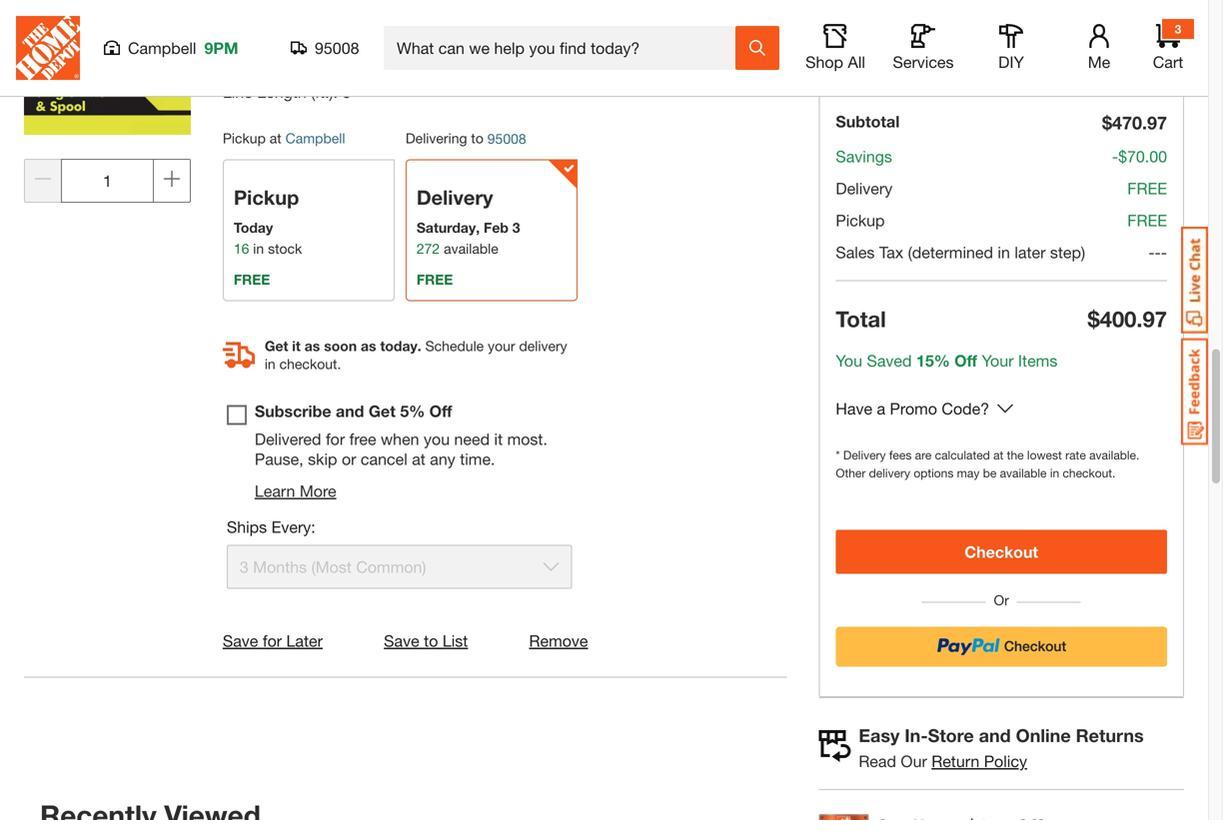 Task type: vqa. For each thing, say whether or not it's contained in the screenshot.
at within the '* Delivery fees are calculated at the lowest rate available. Other delivery options may be available in checkout.'
yes



Task type: locate. For each thing, give the bounding box(es) containing it.
1 vertical spatial and
[[979, 725, 1011, 746]]

: left 9
[[333, 83, 338, 102]]

you saved 15% off your item s
[[836, 351, 1058, 370]]

for inside button
[[263, 632, 282, 651]]

remove
[[529, 632, 588, 651]]

save for later
[[223, 632, 323, 651]]

95008 right delivering at top
[[487, 130, 526, 147]]

skip
[[308, 450, 337, 469]]

0 horizontal spatial and
[[336, 402, 364, 421]]

in right '16'
[[253, 240, 264, 257]]

0 vertical spatial for
[[326, 430, 345, 449]]

$400.97
[[1088, 306, 1167, 332]]

0 horizontal spatial delivery
[[519, 338, 567, 354]]

decrement image
[[35, 171, 51, 187]]

more
[[300, 482, 336, 501]]

to left 95008 link
[[471, 130, 484, 147]]

1 vertical spatial your
[[982, 351, 1014, 370]]

3 left "months" at the bottom left of the page
[[240, 558, 249, 577]]

0 vertical spatial available
[[444, 240, 498, 257]]

save inside button
[[223, 632, 258, 651]]

diy button
[[979, 24, 1043, 72]]

1 vertical spatial checkout.
[[1063, 466, 1116, 480]]

0 horizontal spatial off
[[429, 402, 452, 421]]

have a promo code? link
[[836, 397, 989, 422]]

services button
[[891, 24, 955, 72]]

free down 272
[[417, 271, 453, 288]]

when
[[381, 430, 419, 449]]

fees
[[889, 448, 912, 462]]

in down lowest
[[1050, 466, 1059, 480]]

checkout. down rate
[[1063, 466, 1116, 480]]

-$70.00
[[1112, 147, 1167, 166]]

return
[[932, 752, 980, 771]]

1 horizontal spatial delivery
[[869, 466, 910, 480]]

have
[[836, 399, 872, 418]]

cart
[[1153, 52, 1183, 71]]

1 save from the left
[[223, 632, 258, 651]]

at
[[270, 130, 281, 147], [993, 448, 1004, 462], [412, 450, 426, 469]]

2 vertical spatial pickup
[[836, 211, 885, 230]]

for left the later
[[263, 632, 282, 651]]

every:
[[271, 518, 315, 537]]

1 vertical spatial available
[[1000, 466, 1047, 480]]

1 horizontal spatial 95008
[[487, 130, 526, 147]]

1 horizontal spatial at
[[412, 450, 426, 469]]

in for sales
[[998, 243, 1010, 262]]

line left diameter
[[223, 35, 253, 54]]

1 vertical spatial delivery
[[869, 466, 910, 480]]

at left the
[[993, 448, 1004, 462]]

0 horizontal spatial available
[[444, 240, 498, 257]]

length
[[257, 83, 306, 102]]

1 horizontal spatial for
[[326, 430, 345, 449]]

0 horizontal spatial 95008
[[315, 38, 359, 57]]

0 horizontal spatial 3
[[240, 558, 249, 577]]

in inside * delivery fees are calculated at the lowest rate available. other delivery options may be available in checkout.
[[1050, 466, 1059, 480]]

to for 95008
[[471, 130, 484, 147]]

1 vertical spatial 3
[[240, 558, 249, 577]]

9pm
[[204, 38, 238, 57]]

at inside * delivery fees are calculated at the lowest rate available. other delivery options may be available in checkout.
[[993, 448, 1004, 462]]

0 vertical spatial your
[[836, 49, 883, 76]]

delivered
[[255, 430, 321, 449]]

: left '.065'
[[351, 35, 356, 54]]

delivery right your
[[519, 338, 567, 354]]

0 vertical spatial campbell
[[128, 38, 196, 57]]

subscribe
[[255, 402, 331, 421]]

save to list link
[[384, 632, 468, 651]]

get left soon
[[265, 338, 288, 354]]

1 horizontal spatial available
[[1000, 466, 1047, 480]]

available.
[[1089, 448, 1139, 462]]

0 vertical spatial to
[[471, 130, 484, 147]]

checkout. inside schedule your delivery in checkout.
[[279, 356, 341, 372]]

(in.)
[[326, 35, 351, 54]]

at left any
[[412, 450, 426, 469]]

available down saturday,
[[444, 240, 498, 257]]

2 line from the top
[[223, 83, 253, 102]]

95008 left '.065'
[[315, 38, 359, 57]]

save left list
[[384, 632, 419, 651]]

3 months (most common)
[[240, 558, 426, 577]]

in inside schedule your delivery in checkout.
[[265, 356, 276, 372]]

free down '16'
[[234, 271, 270, 288]]

it inside subscribe and get 5% off delivered for free when you need it most. pause, skip or cancel at any time.
[[494, 430, 503, 449]]

soon
[[324, 338, 357, 354]]

0 vertical spatial delivery
[[519, 338, 567, 354]]

pickup today 16 in stock
[[234, 185, 302, 257]]

1 vertical spatial pickup
[[234, 185, 299, 209]]

0 horizontal spatial checkout.
[[279, 356, 341, 372]]

(most
[[311, 558, 352, 577]]

1 vertical spatial :
[[333, 83, 338, 102]]

in-
[[905, 725, 928, 746]]

pickup inside the pickup today 16 in stock
[[234, 185, 299, 209]]

get
[[265, 338, 288, 354], [369, 402, 396, 421]]

line
[[223, 35, 253, 54], [223, 83, 253, 102]]

it right need on the bottom of the page
[[494, 430, 503, 449]]

1 horizontal spatial it
[[494, 430, 503, 449]]

0 horizontal spatial :
[[333, 83, 338, 102]]

in inside the pickup today 16 in stock
[[253, 240, 264, 257]]

0 horizontal spatial save
[[223, 632, 258, 651]]

0 vertical spatial :
[[351, 35, 356, 54]]

order
[[889, 49, 949, 76]]

save for save for later
[[223, 632, 258, 651]]

0 horizontal spatial it
[[292, 338, 301, 354]]

1 vertical spatial campbell
[[285, 130, 345, 147]]

delivery down savings
[[836, 179, 893, 198]]

pickup at campbell
[[223, 130, 345, 147]]

delivery saturday, feb 3 272 available
[[417, 185, 520, 257]]

campbell down "(ft.)"
[[285, 130, 345, 147]]

0 vertical spatial checkout.
[[279, 356, 341, 372]]

delivery down fees
[[869, 466, 910, 480]]

1 horizontal spatial and
[[979, 725, 1011, 746]]

1 vertical spatial line
[[223, 83, 253, 102]]

1 horizontal spatial save
[[384, 632, 419, 651]]

delivery inside the 'delivery saturday, feb 3 272 available'
[[417, 185, 493, 209]]

in for pickup
[[253, 240, 264, 257]]

1 vertical spatial to
[[424, 632, 438, 651]]

: for line length (ft.)
[[333, 83, 338, 102]]

options
[[914, 466, 954, 480]]

you
[[836, 351, 862, 370]]

sales tax (determined in later step)
[[836, 243, 1085, 262]]

available
[[444, 240, 498, 257], [1000, 466, 1047, 480]]

0 vertical spatial get
[[265, 338, 288, 354]]

for
[[326, 430, 345, 449], [263, 632, 282, 651]]

0 vertical spatial line
[[223, 35, 253, 54]]

get left 5% on the left of page
[[369, 402, 396, 421]]

0 vertical spatial 95008
[[315, 38, 359, 57]]

save to list
[[384, 632, 468, 651]]

.065
[[360, 35, 391, 54]]

pickup up sales
[[836, 211, 885, 230]]

1 vertical spatial for
[[263, 632, 282, 651]]

feedback link image
[[1181, 338, 1208, 446]]

all
[[848, 52, 865, 71]]

as left soon
[[305, 338, 320, 354]]

1 horizontal spatial as
[[361, 338, 376, 354]]

checkout. down soon
[[279, 356, 341, 372]]

to left list
[[424, 632, 438, 651]]

:
[[351, 35, 356, 54], [333, 83, 338, 102]]

shop all button
[[803, 24, 867, 72]]

95008
[[315, 38, 359, 57], [487, 130, 526, 147]]

diameter
[[257, 35, 322, 54]]

in left later
[[998, 243, 1010, 262]]

to inside delivering to 95008
[[471, 130, 484, 147]]

at inside subscribe and get 5% off delivered for free when you need it most. pause, skip or cancel at any time.
[[412, 450, 426, 469]]

95008 inside button
[[315, 38, 359, 57]]

1 line from the top
[[223, 35, 253, 54]]

0 horizontal spatial for
[[263, 632, 282, 651]]

15%
[[916, 351, 950, 370]]

0 horizontal spatial as
[[305, 338, 320, 354]]

line left length
[[223, 83, 253, 102]]

available inside the 'delivery saturday, feb 3 272 available'
[[444, 240, 498, 257]]

and inside the easy in-store and online returns read our return policy
[[979, 725, 1011, 746]]

lowest
[[1027, 448, 1062, 462]]

1 vertical spatial 95008
[[487, 130, 526, 147]]

in
[[396, 35, 409, 54], [253, 240, 264, 257], [998, 243, 1010, 262], [265, 356, 276, 372], [1050, 466, 1059, 480]]

0 horizontal spatial to
[[424, 632, 438, 651]]

and up free
[[336, 402, 364, 421]]

remove button
[[529, 629, 588, 653]]

*
[[836, 448, 840, 462]]

pickup up today
[[234, 185, 299, 209]]

pickup
[[223, 130, 266, 147], [234, 185, 299, 209], [836, 211, 885, 230]]

it left soon
[[292, 338, 301, 354]]

product image
[[24, 0, 191, 135]]

and up policy
[[979, 725, 1011, 746]]

1 horizontal spatial 3
[[1175, 22, 1181, 36]]

or
[[342, 450, 356, 469]]

0 vertical spatial 3
[[1175, 22, 1181, 36]]

delivery up other
[[843, 448, 886, 462]]

1 horizontal spatial campbell
[[285, 130, 345, 147]]

available down the
[[1000, 466, 1047, 480]]

delivery inside * delivery fees are calculated at the lowest rate available. other delivery options may be available in checkout.
[[843, 448, 886, 462]]

1 horizontal spatial to
[[471, 130, 484, 147]]

2 horizontal spatial at
[[993, 448, 1004, 462]]

free down the $70.00
[[1127, 179, 1167, 198]]

save left the later
[[223, 632, 258, 651]]

services
[[893, 52, 954, 71]]

in up subscribe
[[265, 356, 276, 372]]

free
[[1127, 179, 1167, 198], [1127, 211, 1167, 230], [234, 271, 270, 288], [417, 271, 453, 288]]

your
[[836, 49, 883, 76], [982, 351, 1014, 370]]

None text field
[[61, 159, 154, 203]]

delivery for delivery
[[836, 179, 893, 198]]

credit card icon image
[[819, 814, 869, 820]]

1 vertical spatial get
[[369, 402, 396, 421]]

* delivery fees are calculated at the lowest rate available. other delivery options may be available in checkout.
[[836, 448, 1139, 480]]

1 horizontal spatial checkout.
[[1063, 466, 1116, 480]]

for inside subscribe and get 5% off delivered for free when you need it most. pause, skip or cancel at any time.
[[326, 430, 345, 449]]

1 vertical spatial off
[[429, 402, 452, 421]]

1 horizontal spatial get
[[369, 402, 396, 421]]

delivery inside schedule your delivery in checkout.
[[519, 338, 567, 354]]

total
[[836, 306, 886, 332]]

0 vertical spatial and
[[336, 402, 364, 421]]

at left campbell 'button'
[[270, 130, 281, 147]]

What can we help you find today? search field
[[397, 27, 734, 69]]

3 Months (Most Common) button
[[227, 545, 572, 589]]

me
[[1088, 52, 1110, 71]]

delivery up saturday,
[[417, 185, 493, 209]]

campbell left 9pm
[[128, 38, 196, 57]]

0 horizontal spatial campbell
[[128, 38, 196, 57]]

95008 button
[[291, 38, 360, 58]]

a
[[877, 399, 885, 418]]

for up skip
[[326, 430, 345, 449]]

off up you
[[429, 402, 452, 421]]

available inside * delivery fees are calculated at the lowest rate available. other delivery options may be available in checkout.
[[1000, 466, 1047, 480]]

1 vertical spatial it
[[494, 430, 503, 449]]

1 horizontal spatial :
[[351, 35, 356, 54]]

checkout
[[965, 543, 1038, 562]]

(ft.)
[[311, 83, 333, 102]]

pause,
[[255, 450, 303, 469]]

2 save from the left
[[384, 632, 419, 651]]

pickup down length
[[223, 130, 266, 147]]

delivery
[[836, 179, 893, 198], [417, 185, 493, 209], [843, 448, 886, 462]]

today
[[234, 219, 273, 236]]

delivering
[[406, 130, 467, 147]]

3 up cart on the top of the page
[[1175, 22, 1181, 36]]

0 vertical spatial pickup
[[223, 130, 266, 147]]

1 horizontal spatial off
[[954, 351, 977, 370]]

off right 15%
[[954, 351, 977, 370]]

as right soon
[[361, 338, 376, 354]]



Task type: describe. For each thing, give the bounding box(es) containing it.
read
[[859, 752, 896, 771]]

0 horizontal spatial get
[[265, 338, 288, 354]]

need
[[454, 430, 490, 449]]

code?
[[942, 399, 989, 418]]

later
[[1015, 243, 1046, 262]]

feb 3
[[484, 219, 520, 236]]

are
[[915, 448, 932, 462]]

schedule
[[425, 338, 484, 354]]

list
[[443, 632, 468, 651]]

1 horizontal spatial your
[[982, 351, 1014, 370]]

have a promo code?
[[836, 399, 989, 418]]

schedule your delivery in checkout.
[[265, 338, 567, 372]]

your
[[488, 338, 515, 354]]

me button
[[1067, 24, 1131, 72]]

most.
[[507, 430, 548, 449]]

s
[[1050, 351, 1058, 370]]

free up --- at the top of page
[[1127, 211, 1167, 230]]

promo
[[890, 399, 937, 418]]

in for schedule
[[265, 356, 276, 372]]

saved
[[867, 351, 912, 370]]

pickup for pickup
[[836, 211, 885, 230]]

store
[[928, 725, 974, 746]]

learn more button
[[255, 477, 336, 501]]

0 horizontal spatial at
[[270, 130, 281, 147]]

cart 3
[[1153, 22, 1183, 71]]

9
[[342, 83, 351, 102]]

savings
[[836, 147, 892, 166]]

$70.00
[[1118, 147, 1167, 166]]

line length (ft.) : 9
[[223, 83, 351, 102]]

ships every:
[[227, 518, 315, 537]]

checkout button
[[836, 530, 1167, 574]]

the home depot logo image
[[16, 16, 80, 80]]

policy
[[984, 752, 1027, 771]]

live chat image
[[1181, 227, 1208, 334]]

delivering to 95008
[[406, 130, 526, 147]]

pickup for pickup at campbell
[[223, 130, 266, 147]]

off inside subscribe and get 5% off delivered for free when you need it most. pause, skip or cancel at any time.
[[429, 402, 452, 421]]

3 inside cart 3
[[1175, 22, 1181, 36]]

delivery inside * delivery fees are calculated at the lowest rate available. other delivery options may be available in checkout.
[[869, 466, 910, 480]]

months
[[253, 558, 307, 577]]

step)
[[1050, 243, 1085, 262]]

learn
[[255, 482, 295, 501]]

return policy link
[[932, 752, 1027, 771]]

free
[[349, 430, 376, 449]]

later
[[286, 632, 323, 651]]

line for line length (ft.)
[[223, 83, 253, 102]]

returns
[[1076, 725, 1144, 746]]

shop all
[[805, 52, 865, 71]]

16
[[234, 240, 249, 257]]

$470.97
[[1102, 112, 1167, 133]]

increment image
[[164, 171, 180, 187]]

diy
[[998, 52, 1024, 71]]

tax
[[879, 243, 903, 262]]

or
[[986, 592, 1017, 609]]

95008 link
[[487, 128, 526, 149]]

campbell button
[[285, 130, 345, 147]]

calculated
[[935, 448, 990, 462]]

any
[[430, 450, 455, 469]]

shop
[[805, 52, 843, 71]]

checkout. inside * delivery fees are calculated at the lowest rate available. other delivery options may be available in checkout.
[[1063, 466, 1116, 480]]

in right '.065'
[[396, 35, 409, 54]]

delivery for delivery saturday, feb 3 272 available
[[417, 185, 493, 209]]

get inside subscribe and get 5% off delivered for free when you need it most. pause, skip or cancel at any time.
[[369, 402, 396, 421]]

line diameter (in.) : .065 in
[[223, 35, 409, 54]]

0 vertical spatial it
[[292, 338, 301, 354]]

95008 inside delivering to 95008
[[487, 130, 526, 147]]

the
[[1007, 448, 1024, 462]]

subscribe and get 5% off delivered for free when you need it most. pause, skip or cancel at any time.
[[255, 402, 548, 469]]

2 as from the left
[[361, 338, 376, 354]]

ships
[[227, 518, 267, 537]]

subtotal
[[836, 112, 900, 131]]

your order
[[836, 49, 949, 76]]

common)
[[356, 558, 426, 577]]

0 horizontal spatial your
[[836, 49, 883, 76]]

pickup for pickup today 16 in stock
[[234, 185, 299, 209]]

rate
[[1065, 448, 1086, 462]]

get it as soon as today.
[[265, 338, 421, 354]]

easy in-store and online returns read our return policy
[[859, 725, 1144, 771]]

item
[[1018, 351, 1050, 370]]

time.
[[460, 450, 495, 469]]

stock
[[268, 240, 302, 257]]

learn more
[[255, 482, 336, 501]]

line for line diameter (in.)
[[223, 35, 253, 54]]

: for line diameter (in.)
[[351, 35, 356, 54]]

---
[[1148, 243, 1167, 262]]

1 as from the left
[[305, 338, 320, 354]]

save for save to list
[[384, 632, 419, 651]]

sales
[[836, 243, 875, 262]]

today.
[[380, 338, 421, 354]]

0 vertical spatial off
[[954, 351, 977, 370]]

our
[[901, 752, 927, 771]]

and inside subscribe and get 5% off delivered for free when you need it most. pause, skip or cancel at any time.
[[336, 402, 364, 421]]

easy
[[859, 725, 900, 746]]

cancel
[[361, 450, 407, 469]]

to for list
[[424, 632, 438, 651]]

save for later button
[[223, 629, 323, 653]]

be
[[983, 466, 997, 480]]

3 inside button
[[240, 558, 249, 577]]



